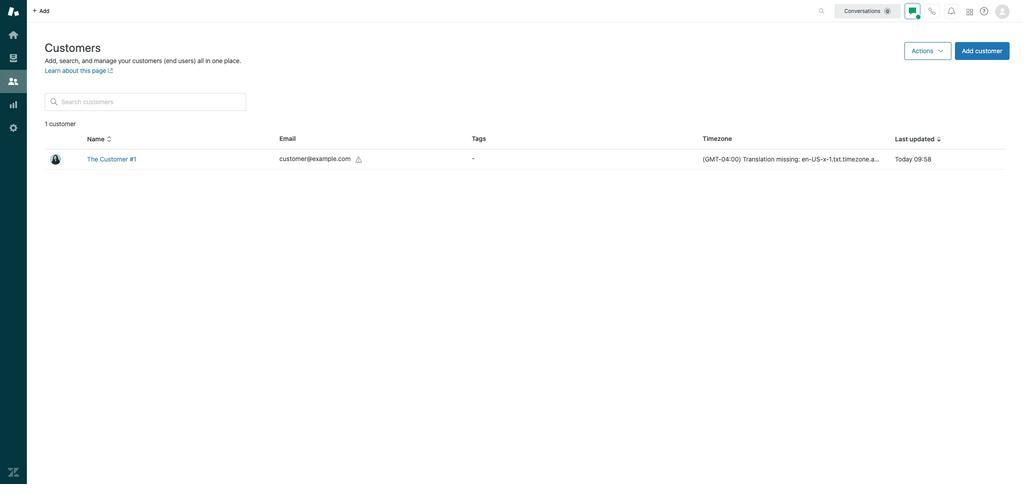 Task type: describe. For each thing, give the bounding box(es) containing it.
#1
[[130, 155, 136, 163]]

customers image
[[8, 76, 19, 87]]

get help image
[[981, 7, 989, 15]]

about
[[62, 67, 79, 74]]

customer for 1 customer
[[49, 120, 76, 128]]

(gmt-04:00) translation missing: en-us-x-1.txt.timezone.america_new_york
[[703, 155, 926, 163]]

learn
[[45, 67, 61, 74]]

(gmt-
[[703, 155, 722, 163]]

timezone
[[703, 135, 732, 142]]

email
[[280, 135, 296, 142]]

conversations button
[[835, 4, 901, 18]]

x-
[[824, 155, 830, 163]]

the customer #1 link
[[87, 155, 136, 163]]

zendesk support image
[[8, 6, 19, 17]]

the
[[87, 155, 98, 163]]

customers add, search, and manage your customers (end users) all in one place.
[[45, 41, 241, 64]]

actions
[[912, 47, 934, 55]]

search,
[[59, 57, 80, 64]]

updated
[[910, 135, 935, 143]]

page
[[92, 67, 106, 74]]

name
[[87, 135, 105, 143]]

04:00)
[[722, 155, 742, 163]]

in
[[206, 57, 210, 64]]

customer for add customer
[[976, 47, 1003, 55]]

en-
[[802, 155, 812, 163]]

-
[[472, 154, 475, 162]]

reporting image
[[8, 99, 19, 111]]

add
[[39, 7, 49, 14]]

today 09:58
[[896, 155, 932, 163]]

customers
[[45, 41, 101, 54]]

last updated button
[[896, 135, 942, 143]]

Search customers field
[[61, 98, 240, 106]]

users)
[[178, 57, 196, 64]]

customer
[[100, 155, 128, 163]]

learn about this page link
[[45, 67, 113, 74]]

one
[[212, 57, 223, 64]]

main element
[[0, 0, 27, 485]]



Task type: vqa. For each thing, say whether or not it's contained in the screenshot.
"CC" button
no



Task type: locate. For each thing, give the bounding box(es) containing it.
actions button
[[905, 42, 952, 60]]

place.
[[224, 57, 241, 64]]

0 vertical spatial customer
[[976, 47, 1003, 55]]

1 horizontal spatial customer
[[976, 47, 1003, 55]]

us-
[[812, 155, 824, 163]]

(opens in a new tab) image
[[106, 68, 113, 74]]

0 horizontal spatial customer
[[49, 120, 76, 128]]

your
[[118, 57, 131, 64]]

and
[[82, 57, 92, 64]]

today
[[896, 155, 913, 163]]

last updated
[[896, 135, 935, 143]]

notifications image
[[948, 7, 956, 15]]

last
[[896, 135, 909, 143]]

customer
[[976, 47, 1003, 55], [49, 120, 76, 128]]

zendesk products image
[[967, 9, 974, 15]]

get started image
[[8, 29, 19, 41]]

unverified email image
[[355, 156, 363, 163]]

(end
[[164, 57, 177, 64]]

1 vertical spatial customer
[[49, 120, 76, 128]]

learn about this page
[[45, 67, 106, 74]]

admin image
[[8, 122, 19, 134]]

manage
[[94, 57, 117, 64]]

customer inside add customer button
[[976, 47, 1003, 55]]

views image
[[8, 52, 19, 64]]

customer@example.com
[[280, 155, 351, 163]]

1
[[45, 120, 48, 128]]

tags
[[472, 135, 486, 142]]

name button
[[87, 135, 112, 143]]

zendesk image
[[8, 467, 19, 479]]

customers
[[132, 57, 162, 64]]

add
[[963, 47, 974, 55]]

add button
[[27, 0, 55, 22]]

the customer #1
[[87, 155, 136, 163]]

button displays agent's chat status as online. image
[[910, 7, 917, 15]]

customer right the add
[[976, 47, 1003, 55]]

conversations
[[845, 7, 881, 14]]

1 customer
[[45, 120, 76, 128]]

add customer button
[[955, 42, 1010, 60]]

09:58
[[915, 155, 932, 163]]

1.txt.timezone.america_new_york
[[830, 155, 926, 163]]

add customer
[[963, 47, 1003, 55]]

add,
[[45, 57, 58, 64]]

all
[[198, 57, 204, 64]]

translation
[[743, 155, 775, 163]]

missing:
[[777, 155, 801, 163]]

this
[[80, 67, 90, 74]]

customer right 1 on the top
[[49, 120, 76, 128]]



